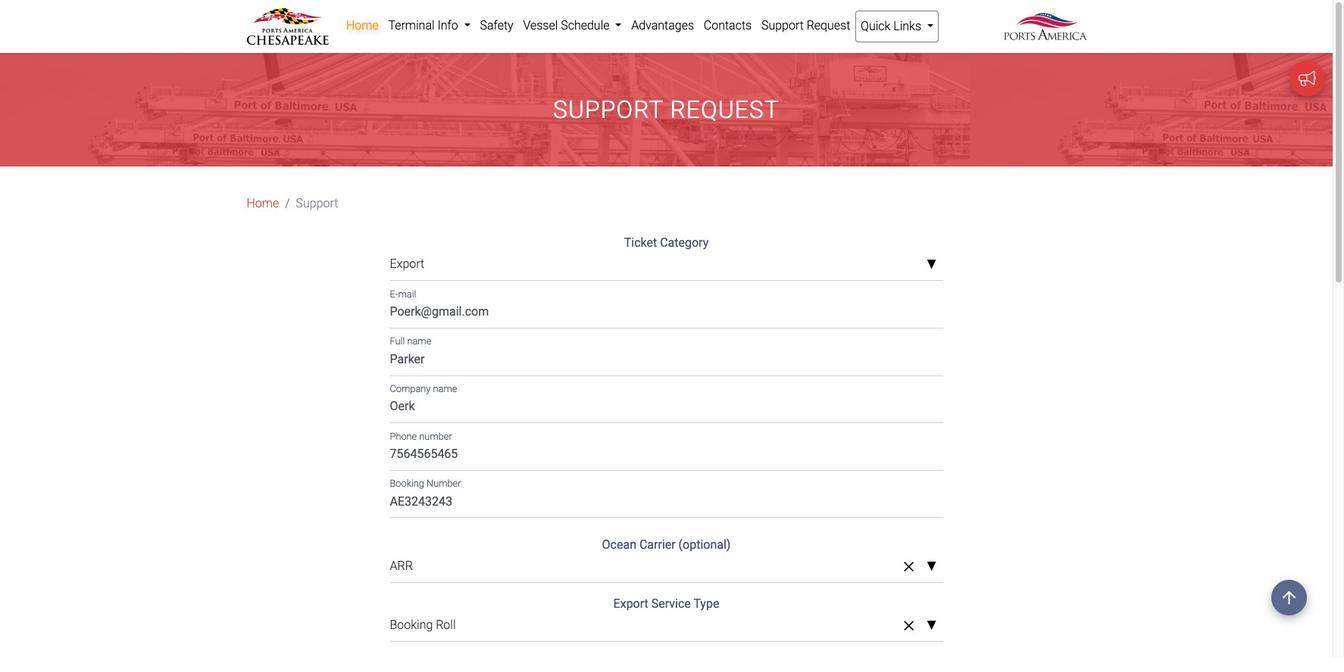 Task type: describe. For each thing, give the bounding box(es) containing it.
service
[[652, 597, 691, 612]]

roll
[[436, 619, 456, 633]]

1 horizontal spatial home link
[[341, 11, 383, 41]]

booking for booking roll
[[390, 619, 433, 633]]

info
[[438, 18, 458, 33]]

0 vertical spatial request
[[807, 18, 851, 33]]

carrier
[[640, 538, 676, 553]]

full name
[[390, 336, 431, 347]]

Booking Number text field
[[390, 489, 943, 519]]

name for full name
[[407, 336, 431, 347]]

E-mail email field
[[390, 300, 943, 329]]

links
[[894, 19, 922, 33]]

booking number
[[390, 478, 461, 490]]

ocean carrier (optional)
[[602, 538, 731, 553]]

phone
[[390, 431, 417, 442]]

e-
[[390, 289, 398, 300]]

Full name text field
[[390, 347, 943, 376]]

vessel schedule link
[[518, 11, 627, 41]]

▼ for arr
[[927, 561, 937, 574]]

1 vertical spatial home link
[[247, 195, 279, 213]]

quick
[[861, 19, 891, 33]]

1 vertical spatial support
[[553, 96, 664, 124]]

2 horizontal spatial support
[[762, 18, 804, 33]]

▼ for booking roll
[[927, 621, 937, 633]]

1 ▼ from the top
[[927, 259, 937, 271]]

✕ for booking roll
[[904, 618, 914, 634]]

advantages
[[631, 18, 694, 33]]

export service type
[[614, 597, 719, 612]]

safety
[[480, 18, 514, 33]]

contacts link
[[699, 11, 757, 41]]

terminal info
[[388, 18, 461, 33]]

contacts
[[704, 18, 752, 33]]

quick links link
[[855, 11, 939, 42]]

name for company name
[[433, 384, 457, 395]]

Phone number text field
[[390, 442, 943, 471]]

export for export
[[390, 257, 424, 272]]

schedule
[[561, 18, 610, 33]]

vessel schedule
[[523, 18, 613, 33]]

arr
[[390, 560, 413, 574]]



Task type: locate. For each thing, give the bounding box(es) containing it.
booking for booking number
[[390, 478, 424, 490]]

category
[[660, 236, 709, 250]]

1 horizontal spatial support
[[553, 96, 664, 124]]

1 vertical spatial home
[[247, 197, 279, 211]]

1 horizontal spatial export
[[614, 597, 649, 612]]

export left service
[[614, 597, 649, 612]]

home link
[[341, 11, 383, 41], [247, 195, 279, 213]]

ticket category
[[624, 236, 709, 250]]

1 horizontal spatial request
[[807, 18, 851, 33]]

ocean
[[602, 538, 637, 553]]

Company name text field
[[390, 395, 943, 424]]

phone number
[[390, 431, 452, 442]]

0 horizontal spatial request
[[670, 96, 780, 124]]

2 vertical spatial support
[[296, 197, 338, 211]]

request
[[807, 18, 851, 33], [670, 96, 780, 124]]

1 vertical spatial ▼
[[927, 561, 937, 574]]

1 vertical spatial export
[[614, 597, 649, 612]]

1 booking from the top
[[390, 478, 424, 490]]

0 vertical spatial home
[[346, 18, 379, 33]]

booking roll
[[390, 619, 456, 633]]

0 vertical spatial support request
[[762, 18, 851, 33]]

1 vertical spatial request
[[670, 96, 780, 124]]

terminal
[[388, 18, 435, 33]]

mail
[[398, 289, 416, 300]]

0 vertical spatial home link
[[341, 11, 383, 41]]

2 ✕ from the top
[[904, 618, 914, 634]]

export up mail
[[390, 257, 424, 272]]

1 horizontal spatial name
[[433, 384, 457, 395]]

▼
[[927, 259, 937, 271], [927, 561, 937, 574], [927, 621, 937, 633]]

1 vertical spatial support request
[[553, 96, 780, 124]]

1 ✕ from the top
[[904, 559, 914, 575]]

export
[[390, 257, 424, 272], [614, 597, 649, 612]]

0 horizontal spatial export
[[390, 257, 424, 272]]

quick links
[[861, 19, 924, 33]]

support request
[[762, 18, 851, 33], [553, 96, 780, 124]]

safety link
[[475, 11, 518, 41]]

booking left number
[[390, 478, 424, 490]]

1 vertical spatial booking
[[390, 619, 433, 633]]

type
[[694, 597, 719, 612]]

full
[[390, 336, 405, 347]]

0 horizontal spatial home
[[247, 197, 279, 211]]

vessel
[[523, 18, 558, 33]]

0 vertical spatial ✕
[[904, 559, 914, 575]]

✕ for arr
[[904, 559, 914, 575]]

name right full
[[407, 336, 431, 347]]

home for the bottom home link
[[247, 197, 279, 211]]

0 horizontal spatial support
[[296, 197, 338, 211]]

export for export service type
[[614, 597, 649, 612]]

company
[[390, 384, 431, 395]]

name
[[407, 336, 431, 347], [433, 384, 457, 395]]

✕
[[904, 559, 914, 575], [904, 618, 914, 634]]

0 vertical spatial booking
[[390, 478, 424, 490]]

company name
[[390, 384, 457, 395]]

support
[[762, 18, 804, 33], [553, 96, 664, 124], [296, 197, 338, 211]]

terminal info link
[[383, 11, 475, 41]]

0 horizontal spatial name
[[407, 336, 431, 347]]

2 ▼ from the top
[[927, 561, 937, 574]]

3 ▼ from the top
[[927, 621, 937, 633]]

0 vertical spatial name
[[407, 336, 431, 347]]

home
[[346, 18, 379, 33], [247, 197, 279, 211]]

1 horizontal spatial home
[[346, 18, 379, 33]]

booking left roll
[[390, 619, 433, 633]]

number
[[427, 478, 461, 490]]

2 booking from the top
[[390, 619, 433, 633]]

home for right home link
[[346, 18, 379, 33]]

advantages link
[[627, 11, 699, 41]]

booking
[[390, 478, 424, 490], [390, 619, 433, 633]]

number
[[419, 431, 452, 442]]

2 vertical spatial ▼
[[927, 621, 937, 633]]

1 vertical spatial ✕
[[904, 618, 914, 634]]

go to top image
[[1272, 580, 1307, 616]]

name right company
[[433, 384, 457, 395]]

0 vertical spatial export
[[390, 257, 424, 272]]

0 vertical spatial ▼
[[927, 259, 937, 271]]

1 vertical spatial name
[[433, 384, 457, 395]]

ticket
[[624, 236, 657, 250]]

(optional)
[[679, 538, 731, 553]]

0 horizontal spatial home link
[[247, 195, 279, 213]]

support request link
[[757, 11, 855, 41]]

e-mail
[[390, 289, 416, 300]]

0 vertical spatial support
[[762, 18, 804, 33]]



Task type: vqa. For each thing, say whether or not it's contained in the screenshot.
'Go to top' icon
yes



